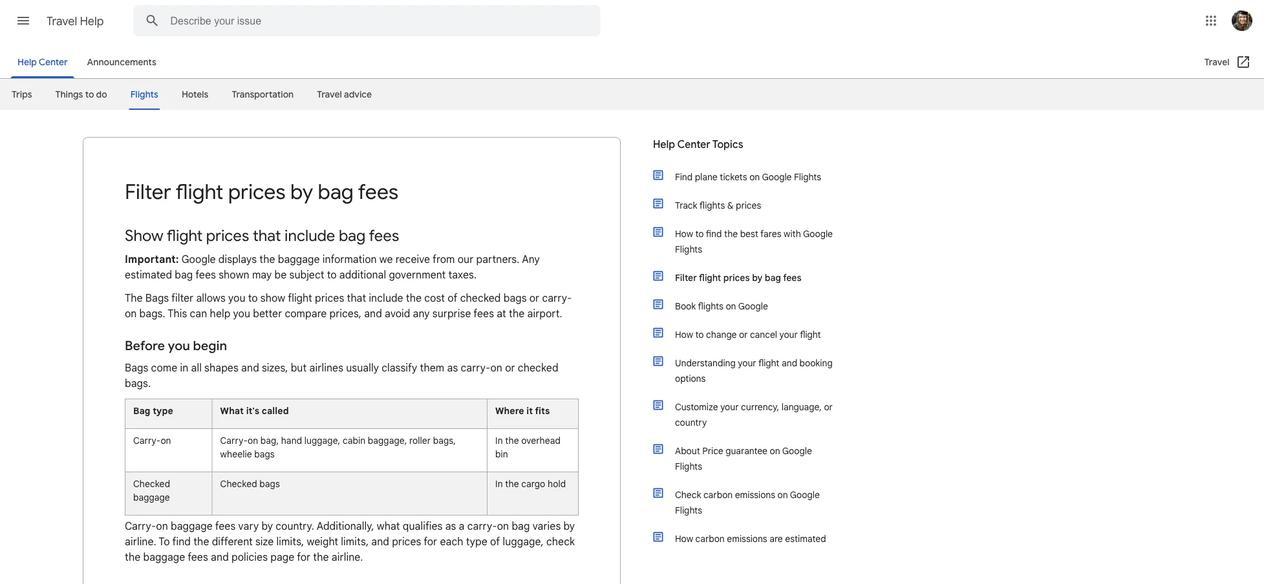 Task type: vqa. For each thing, say whether or not it's contained in the screenshot.
keyboard
no



Task type: describe. For each thing, give the bounding box(es) containing it.
by up the size
[[262, 520, 273, 533]]

help inside 'travel help' link
[[80, 14, 104, 29]]

begin
[[193, 338, 227, 354]]

different
[[212, 536, 253, 549]]

prices inside the bags filter allows you to show flight prices that include the cost of checked bags or carry- on bags. this can help you better compare prices, and avoid any surprise fees at the airport.
[[315, 292, 344, 305]]

in the overhead bin
[[496, 436, 561, 461]]

book flights on google link
[[652, 292, 840, 321]]

overhead
[[522, 436, 561, 447]]

the inside google displays the baggage information we receive from our partners. any estimated bag fees shown may be subject to additional government taxes.
[[260, 253, 275, 266]]

flights inside how to find the best fares with google flights
[[675, 244, 703, 255]]

fares
[[761, 228, 782, 240]]

the inside how to find the best fares with google flights
[[725, 228, 738, 240]]

include inside the bags filter allows you to show flight prices that include the cost of checked bags or carry- on bags. this can help you better compare prices, and avoid any surprise fees at the airport.
[[369, 292, 403, 305]]

from
[[433, 253, 455, 266]]

we
[[380, 253, 393, 266]]

customize your currency, language, or country link
[[652, 393, 840, 437]]

0 vertical spatial include
[[285, 226, 335, 246]]

travel advice link
[[317, 83, 372, 105]]

0 vertical spatial filter flight prices by bag fees
[[125, 179, 399, 205]]

search help center image
[[139, 8, 165, 34]]

to inside the bags filter allows you to show flight prices that include the cost of checked bags or carry- on bags. this can help you better compare prices, and avoid any surprise fees at the airport.
[[248, 292, 258, 305]]

customize your currency, language, or country
[[675, 402, 833, 429]]

baggage,
[[368, 436, 407, 447]]

currency,
[[741, 402, 780, 413]]

come
[[151, 362, 177, 375]]

to for how to find the best fares with google flights
[[696, 228, 704, 240]]

how for how to find the best fares with google flights
[[675, 228, 694, 240]]

options
[[675, 373, 706, 385]]

checked for checked bags
[[220, 479, 257, 490]]

baggage up different
[[171, 520, 213, 533]]

bags inside the bags filter allows you to show flight prices that include the cost of checked bags or carry- on bags. this can help you better compare prices, and avoid any surprise fees at the airport.
[[145, 292, 169, 305]]

at
[[497, 307, 506, 320]]

bags. inside bags come in all shapes and sizes, but airlines usually classify them as carry-on or checked bags.
[[125, 377, 151, 390]]

avoid
[[385, 307, 410, 320]]

help center link
[[10, 47, 75, 78]]

center for help center topics
[[678, 138, 711, 151]]

advice
[[344, 89, 372, 100]]

in the cargo hold
[[496, 479, 566, 490]]

0 horizontal spatial type
[[153, 406, 173, 417]]

customize
[[675, 402, 719, 413]]

to for things to do
[[85, 89, 94, 100]]

qualifies
[[403, 520, 443, 533]]

this
[[168, 307, 187, 320]]

carry-on baggage fees vary by country. additionally, what qualifies as a carry-on bag varies by airline. to find the different size limits, weight limits, and prices for each type of luggage, check the baggage fees and policies page for the airline.
[[125, 520, 575, 564]]

filter flight prices by bag fees inside filter flight prices by bag fees link
[[675, 272, 802, 284]]

things to do link
[[55, 83, 107, 105]]

your for flight
[[738, 358, 757, 369]]

prices inside carry-on baggage fees vary by country. additionally, what qualifies as a carry-on bag varies by airline. to find the different size limits, weight limits, and prices for each type of luggage, check the baggage fees and policies page for the airline.
[[392, 536, 421, 549]]

country
[[675, 417, 707, 429]]

prices,
[[330, 307, 362, 320]]

important:
[[125, 253, 182, 266]]

topics
[[713, 138, 744, 151]]

1 horizontal spatial for
[[424, 536, 438, 549]]

by up book flights on google link
[[752, 272, 763, 284]]

type inside carry-on baggage fees vary by country. additionally, what qualifies as a carry-on bag varies by airline. to find the different size limits, weight limits, and prices for each type of luggage, check the baggage fees and policies page for the airline.
[[466, 536, 488, 549]]

it
[[527, 406, 533, 417]]

all
[[191, 362, 202, 375]]

receive
[[396, 253, 430, 266]]

guarantee
[[726, 446, 768, 457]]

limits,
[[341, 536, 369, 549]]

any
[[413, 307, 430, 320]]

bags inside carry-on bag, hand luggage, cabin baggage, roller bags, wheelie bags
[[254, 449, 275, 461]]

travel for travel advice
[[317, 89, 342, 100]]

carry- for carry-on bag, hand luggage, cabin baggage, roller bags, wheelie bags
[[220, 436, 248, 447]]

on inside check carbon emissions on google flights
[[778, 490, 788, 501]]

better
[[253, 307, 282, 320]]

change
[[707, 329, 737, 341]]

checked baggage
[[133, 479, 170, 504]]

where
[[496, 406, 524, 417]]

0 vertical spatial your
[[780, 329, 798, 341]]

check carbon emissions on google flights link
[[652, 481, 840, 525]]

flights link
[[130, 83, 158, 105]]

help center
[[17, 56, 68, 68]]

or inside the customize your currency, language, or country
[[825, 402, 833, 413]]

travel for travel
[[1205, 56, 1230, 68]]

understanding your flight and booking options link
[[652, 349, 840, 393]]

travel link
[[1205, 47, 1252, 78]]

on right a
[[497, 520, 509, 533]]

policies
[[232, 551, 268, 564]]

any
[[522, 253, 540, 266]]

2 vertical spatial bags
[[260, 479, 280, 490]]

announcements
[[87, 56, 156, 68]]

in
[[180, 362, 188, 375]]

bin
[[496, 449, 508, 461]]

classify
[[382, 362, 418, 375]]

bags,
[[433, 436, 456, 447]]

0 horizontal spatial airline.
[[125, 536, 156, 549]]

carry-on
[[133, 436, 171, 447]]

bag inside filter flight prices by bag fees link
[[765, 272, 781, 284]]

baggage down "to"
[[143, 551, 185, 564]]

our
[[458, 253, 474, 266]]

find inside how to find the best fares with google flights
[[706, 228, 722, 240]]

called
[[262, 406, 289, 417]]

carbon for check
[[704, 490, 733, 501]]

price
[[703, 446, 724, 457]]

trips
[[12, 89, 32, 100]]

bag
[[133, 406, 150, 417]]

find inside carry-on baggage fees vary by country. additionally, what qualifies as a carry-on bag varies by airline. to find the different size limits, weight limits, and prices for each type of luggage, check the baggage fees and policies page for the airline.
[[172, 536, 191, 549]]

your for currency,
[[721, 402, 739, 413]]

google inside how to find the best fares with google flights
[[804, 228, 833, 240]]

track
[[675, 200, 698, 211]]

subject
[[290, 268, 324, 281]]

to inside google displays the baggage information we receive from our partners. any estimated bag fees shown may be subject to additional government taxes.
[[327, 268, 337, 281]]

google displays the baggage information we receive from our partners. any estimated bag fees shown may be subject to additional government taxes.
[[125, 253, 540, 281]]

1 vertical spatial filter
[[675, 272, 697, 284]]

or inside how to change or cancel your flight link
[[739, 329, 748, 341]]

1 vertical spatial for
[[297, 551, 311, 564]]

may
[[252, 268, 272, 281]]

prices up displays
[[206, 226, 249, 246]]

the inside in the overhead bin
[[505, 436, 519, 447]]

cost
[[425, 292, 445, 305]]

emissions for are
[[727, 534, 768, 545]]

shapes
[[205, 362, 239, 375]]

flights down announcements link
[[130, 89, 158, 100]]

what
[[377, 520, 400, 533]]

help center topics
[[653, 138, 744, 151]]

help center topics link
[[653, 137, 840, 163]]

limits, weight
[[277, 536, 338, 549]]

show
[[125, 226, 164, 246]]

checked inside the bags filter allows you to show flight prices that include the cost of checked bags or carry- on bags. this can help you better compare prices, and avoid any surprise fees at the airport.
[[460, 292, 501, 305]]

travel help
[[47, 14, 104, 29]]

check
[[675, 490, 702, 501]]

cabin
[[343, 436, 366, 447]]

government
[[389, 268, 446, 281]]

by up check
[[564, 520, 575, 533]]

carry- inside carry-on baggage fees vary by country. additionally, what qualifies as a carry-on bag varies by airline. to find the different size limits, weight limits, and prices for each type of luggage, check the baggage fees and policies page for the airline.
[[468, 520, 497, 533]]

0 vertical spatial that
[[253, 226, 281, 246]]

hold
[[548, 479, 566, 490]]

things to do
[[55, 89, 107, 100]]

carry- inside the bags filter allows you to show flight prices that include the cost of checked bags or carry- on bags. this can help you better compare prices, and avoid any surprise fees at the airport.
[[542, 292, 572, 305]]

baggage inside google displays the baggage information we receive from our partners. any estimated bag fees shown may be subject to additional government taxes.
[[278, 253, 320, 266]]

airlines
[[310, 362, 344, 375]]

and inside the bags filter allows you to show flight prices that include the cost of checked bags or carry- on bags. this can help you better compare prices, and avoid any surprise fees at the airport.
[[364, 307, 382, 320]]

best
[[741, 228, 759, 240]]

flight inside understanding your flight and booking options
[[759, 358, 780, 369]]

prices right &
[[736, 200, 762, 211]]

&
[[728, 200, 734, 211]]

hotels
[[182, 89, 209, 100]]

do
[[96, 89, 107, 100]]

show
[[261, 292, 285, 305]]

fees inside the bags filter allows you to show flight prices that include the cost of checked bags or carry- on bags. this can help you better compare prices, and avoid any surprise fees at the airport.
[[474, 307, 494, 320]]

size
[[256, 536, 274, 549]]



Task type: locate. For each thing, give the bounding box(es) containing it.
tickets
[[720, 171, 748, 183]]

checked down wheelie
[[220, 479, 257, 490]]

bags right the the
[[145, 292, 169, 305]]

usually
[[346, 362, 379, 375]]

that up displays
[[253, 226, 281, 246]]

flights
[[130, 89, 158, 100], [794, 171, 822, 183], [675, 244, 703, 255], [675, 461, 703, 473], [675, 505, 703, 517]]

baggage up subject
[[278, 253, 320, 266]]

carbon for how
[[696, 534, 725, 545]]

and inside understanding your flight and booking options
[[782, 358, 798, 369]]

track flights & prices
[[675, 200, 762, 211]]

1 horizontal spatial checked
[[220, 479, 257, 490]]

google inside check carbon emissions on google flights
[[790, 490, 820, 501]]

1 vertical spatial emissions
[[727, 534, 768, 545]]

of
[[448, 292, 458, 305], [490, 536, 500, 549]]

for
[[424, 536, 438, 549], [297, 551, 311, 564]]

information
[[323, 253, 377, 266]]

the
[[725, 228, 738, 240], [260, 253, 275, 266], [406, 292, 422, 305], [509, 307, 525, 320], [505, 436, 519, 447], [505, 479, 519, 490], [194, 536, 209, 549], [125, 551, 141, 564], [313, 551, 329, 564]]

in inside in the overhead bin
[[496, 436, 503, 447]]

additional
[[340, 268, 386, 281]]

estimated inside how carbon emissions are estimated link
[[786, 534, 827, 545]]

estimated down important:
[[125, 268, 172, 281]]

luggage, inside carry-on baggage fees vary by country. additionally, what qualifies as a carry-on bag varies by airline. to find the different size limits, weight limits, and prices for each type of luggage, check the baggage fees and policies page for the airline.
[[503, 536, 544, 549]]

0 vertical spatial as
[[447, 362, 458, 375]]

0 horizontal spatial travel
[[47, 14, 77, 29]]

carry- for carry-on baggage fees vary by country. additionally, what qualifies as a carry-on bag varies by airline. to find the different size limits, weight limits, and prices for each type of luggage, check the baggage fees and policies page for the airline.
[[125, 520, 156, 533]]

your left currency,
[[721, 402, 739, 413]]

flights for book
[[698, 301, 724, 312]]

with
[[784, 228, 801, 240]]

or up airport.
[[530, 292, 540, 305]]

flight inside how to change or cancel your flight link
[[800, 329, 821, 341]]

1 vertical spatial flights
[[698, 301, 724, 312]]

carry- up airport.
[[542, 292, 572, 305]]

your
[[780, 329, 798, 341], [738, 358, 757, 369], [721, 402, 739, 413]]

1 vertical spatial you
[[233, 307, 250, 320]]

checked
[[133, 479, 170, 490], [220, 479, 257, 490]]

0 horizontal spatial checked
[[133, 479, 170, 490]]

filter flight prices by bag fees up book flights on google link
[[675, 272, 802, 284]]

book flights on google
[[675, 301, 768, 312]]

help up announcements at the top left of the page
[[80, 14, 104, 29]]

carry- inside carry-on baggage fees vary by country. additionally, what qualifies as a carry-on bag varies by airline. to find the different size limits, weight limits, and prices for each type of luggage, check the baggage fees and policies page for the airline.
[[125, 520, 156, 533]]

flights inside about price guarantee on google flights
[[675, 461, 703, 473]]

emissions inside check carbon emissions on google flights
[[735, 490, 776, 501]]

to down track
[[696, 228, 704, 240]]

travel
[[47, 14, 77, 29], [1205, 56, 1230, 68], [317, 89, 342, 100]]

book
[[675, 301, 696, 312]]

1 vertical spatial filter flight prices by bag fees
[[675, 272, 802, 284]]

0 horizontal spatial filter flight prices by bag fees
[[125, 179, 399, 205]]

but
[[291, 362, 307, 375]]

on up are
[[778, 490, 788, 501]]

1 vertical spatial of
[[490, 536, 500, 549]]

1 horizontal spatial find
[[706, 228, 722, 240]]

on up change
[[726, 301, 737, 312]]

of inside the bags filter allows you to show flight prices that include the cost of checked bags or carry- on bags. this can help you better compare prices, and avoid any surprise fees at the airport.
[[448, 292, 458, 305]]

carry- for carry-on
[[133, 436, 161, 447]]

find right "to"
[[172, 536, 191, 549]]

plane
[[695, 171, 718, 183]]

and left sizes,
[[241, 362, 259, 375]]

hotels link
[[182, 83, 209, 105]]

1 horizontal spatial center
[[678, 138, 711, 151]]

1 vertical spatial type
[[466, 536, 488, 549]]

as left a
[[446, 520, 456, 533]]

carry- down checked baggage
[[125, 520, 156, 533]]

in down bin at the bottom left of the page
[[496, 479, 503, 490]]

on left bag,
[[248, 436, 258, 447]]

filter flight prices by bag fees up show flight prices that include bag fees
[[125, 179, 399, 205]]

1 horizontal spatial checked
[[518, 362, 559, 375]]

1 vertical spatial bags.
[[125, 377, 151, 390]]

0 vertical spatial estimated
[[125, 268, 172, 281]]

your down how to change or cancel your flight link
[[738, 358, 757, 369]]

check carbon emissions on google flights
[[675, 490, 820, 517]]

by up show flight prices that include bag fees
[[291, 179, 313, 205]]

carry- right them
[[461, 362, 491, 375]]

0 vertical spatial travel
[[47, 14, 77, 29]]

baggage up "to"
[[133, 493, 170, 504]]

of right each
[[490, 536, 500, 549]]

where it fits
[[496, 406, 550, 417]]

0 horizontal spatial checked
[[460, 292, 501, 305]]

flights for check carbon emissions on google flights
[[675, 505, 703, 517]]

for down qualifies
[[424, 536, 438, 549]]

1 vertical spatial bags
[[254, 449, 275, 461]]

1 horizontal spatial travel
[[317, 89, 342, 100]]

cancel
[[750, 329, 778, 341]]

1 vertical spatial estimated
[[786, 534, 827, 545]]

baggage
[[278, 253, 320, 266], [133, 493, 170, 504], [171, 520, 213, 533], [143, 551, 185, 564]]

your right cancel
[[780, 329, 798, 341]]

0 vertical spatial carbon
[[704, 490, 733, 501]]

0 horizontal spatial estimated
[[125, 268, 172, 281]]

0 vertical spatial type
[[153, 406, 173, 417]]

0 vertical spatial checked
[[460, 292, 501, 305]]

2 horizontal spatial or
[[825, 402, 833, 413]]

1 vertical spatial carry-
[[461, 362, 491, 375]]

2 horizontal spatial travel
[[1205, 56, 1230, 68]]

flights down the about
[[675, 461, 703, 473]]

help
[[210, 307, 231, 320]]

include up google displays the baggage information we receive from our partners. any estimated bag fees shown may be subject to additional government taxes.
[[285, 226, 335, 246]]

and left booking in the bottom of the page
[[782, 358, 798, 369]]

flights down check
[[675, 505, 703, 517]]

1 vertical spatial find
[[172, 536, 191, 549]]

2 in from the top
[[496, 479, 503, 490]]

Describe your issue text field
[[171, 6, 568, 36]]

booking
[[800, 358, 833, 369]]

to inside how to find the best fares with google flights
[[696, 228, 704, 240]]

2 vertical spatial how
[[675, 534, 694, 545]]

0 horizontal spatial center
[[39, 56, 68, 68]]

center inside help center link
[[39, 56, 68, 68]]

luggage, inside carry-on bag, hand luggage, cabin baggage, roller bags, wheelie bags
[[305, 436, 340, 447]]

1 horizontal spatial airline.
[[332, 551, 363, 564]]

1 vertical spatial how
[[675, 329, 694, 341]]

0 vertical spatial find
[[706, 228, 722, 240]]

1 horizontal spatial type
[[466, 536, 488, 549]]

carbon right check
[[704, 490, 733, 501]]

on inside about price guarantee on google flights
[[770, 446, 781, 457]]

fees inside google displays the baggage information we receive from our partners. any estimated bag fees shown may be subject to additional government taxes.
[[196, 268, 216, 281]]

1 vertical spatial or
[[739, 329, 748, 341]]

as inside bags come in all shapes and sizes, but airlines usually classify them as carry-on or checked bags.
[[447, 362, 458, 375]]

1 vertical spatial as
[[446, 520, 456, 533]]

google inside about price guarantee on google flights
[[783, 446, 812, 457]]

flights right book
[[698, 301, 724, 312]]

and down 'what'
[[372, 536, 389, 549]]

about
[[675, 446, 700, 457]]

1 checked from the left
[[133, 479, 170, 490]]

you right "help"
[[233, 307, 250, 320]]

how to find the best fares with google flights link
[[652, 220, 840, 264]]

0 horizontal spatial that
[[253, 226, 281, 246]]

luggage, right hand
[[305, 436, 340, 447]]

carry- up wheelie
[[220, 436, 248, 447]]

type right each
[[466, 536, 488, 549]]

checked inside bags come in all shapes and sizes, but airlines usually classify them as carry-on or checked bags.
[[518, 362, 559, 375]]

travel for travel help
[[47, 14, 77, 29]]

bags.
[[139, 307, 165, 320], [125, 377, 151, 390]]

to down 'information'
[[327, 268, 337, 281]]

2 vertical spatial you
[[168, 338, 190, 354]]

1 horizontal spatial estimated
[[786, 534, 827, 545]]

0 vertical spatial filter
[[125, 179, 171, 205]]

3 how from the top
[[675, 534, 694, 545]]

0 horizontal spatial or
[[530, 292, 540, 305]]

help for help center topics
[[653, 138, 675, 151]]

on right guarantee
[[770, 446, 781, 457]]

on up "to"
[[156, 520, 168, 533]]

fees inside filter flight prices by bag fees link
[[784, 272, 802, 284]]

prices up show flight prices that include bag fees
[[228, 179, 286, 205]]

1 horizontal spatial or
[[739, 329, 748, 341]]

displays
[[219, 253, 257, 266]]

1 horizontal spatial of
[[490, 536, 500, 549]]

flights up with on the right
[[794, 171, 822, 183]]

emissions left are
[[727, 534, 768, 545]]

1 how from the top
[[675, 228, 694, 240]]

that inside the bags filter allows you to show flight prices that include the cost of checked bags or carry- on bags. this can help you better compare prices, and avoid any surprise fees at the airport.
[[347, 292, 366, 305]]

2 horizontal spatial help
[[653, 138, 675, 151]]

main menu image
[[16, 13, 31, 28]]

are
[[770, 534, 783, 545]]

about price guarantee on google flights link
[[652, 437, 840, 481]]

how down book
[[675, 329, 694, 341]]

filter up show on the left top of the page
[[125, 179, 171, 205]]

carry- right a
[[468, 520, 497, 533]]

how for how carbon emissions are estimated
[[675, 534, 694, 545]]

0 vertical spatial help
[[80, 14, 104, 29]]

estimated right are
[[786, 534, 827, 545]]

in for in the cargo hold
[[496, 479, 503, 490]]

2 vertical spatial help
[[653, 138, 675, 151]]

bags down before
[[125, 362, 148, 375]]

bag type
[[133, 406, 173, 417]]

find
[[675, 171, 693, 183]]

flights for track
[[700, 200, 725, 211]]

checked down carry-on
[[133, 479, 170, 490]]

1 horizontal spatial include
[[369, 292, 403, 305]]

shown
[[219, 268, 250, 281]]

page
[[271, 551, 295, 564]]

0 vertical spatial luggage,
[[305, 436, 340, 447]]

how down track
[[675, 228, 694, 240]]

1 vertical spatial luggage,
[[503, 536, 544, 549]]

2 vertical spatial travel
[[317, 89, 342, 100]]

in up bin at the bottom left of the page
[[496, 436, 503, 447]]

luggage,
[[305, 436, 340, 447], [503, 536, 544, 549]]

compare
[[285, 307, 327, 320]]

0 horizontal spatial for
[[297, 551, 311, 564]]

flights left &
[[700, 200, 725, 211]]

of up surprise
[[448, 292, 458, 305]]

prices up book flights on google link
[[724, 272, 750, 284]]

carbon down check
[[696, 534, 725, 545]]

to for how to change or cancel your flight
[[696, 329, 704, 341]]

filter flight prices by bag fees link
[[652, 264, 840, 292]]

it's
[[246, 406, 260, 417]]

flights for about price guarantee on google flights
[[675, 461, 703, 473]]

your inside the customize your currency, language, or country
[[721, 402, 739, 413]]

to left show
[[248, 292, 258, 305]]

or inside the bags filter allows you to show flight prices that include the cost of checked bags or carry- on bags. this can help you better compare prices, and avoid any surprise fees at the airport.
[[530, 292, 540, 305]]

wheelie
[[220, 449, 252, 461]]

carry- inside carry-on bag, hand luggage, cabin baggage, roller bags, wheelie bags
[[220, 436, 248, 447]]

language,
[[782, 402, 822, 413]]

1 horizontal spatial help
[[80, 14, 104, 29]]

find plane tickets on google flights link
[[652, 163, 840, 191]]

help for help center
[[17, 56, 37, 68]]

and down different
[[211, 551, 229, 564]]

as
[[447, 362, 458, 375], [446, 520, 456, 533]]

allows
[[196, 292, 226, 305]]

1 vertical spatial that
[[347, 292, 366, 305]]

for down limits, weight
[[297, 551, 311, 564]]

on inside carry-on bag, hand luggage, cabin baggage, roller bags, wheelie bags
[[248, 436, 258, 447]]

center inside help center topics link
[[678, 138, 711, 151]]

you up "help"
[[228, 292, 246, 305]]

bags inside bags come in all shapes and sizes, but airlines usually classify them as carry-on or checked bags.
[[125, 362, 148, 375]]

2 checked from the left
[[220, 479, 257, 490]]

on or
[[491, 362, 515, 375]]

1 vertical spatial bags
[[125, 362, 148, 375]]

to
[[159, 536, 170, 549]]

on down the the
[[125, 307, 137, 320]]

flights down track
[[675, 244, 703, 255]]

airline. down the limits,
[[332, 551, 363, 564]]

1 horizontal spatial that
[[347, 292, 366, 305]]

google inside google displays the baggage information we receive from our partners. any estimated bag fees shown may be subject to additional government taxes.
[[182, 253, 216, 266]]

on inside the bags filter allows you to show flight prices that include the cost of checked bags or carry- on bags. this can help you better compare prices, and avoid any surprise fees at the airport.
[[125, 307, 137, 320]]

bags come in all shapes and sizes, but airlines usually classify them as carry-on or checked bags.
[[125, 362, 559, 390]]

and
[[364, 307, 382, 320], [782, 358, 798, 369], [241, 362, 259, 375], [372, 536, 389, 549], [211, 551, 229, 564]]

how down check
[[675, 534, 694, 545]]

center up find
[[678, 138, 711, 151]]

filter up book
[[675, 272, 697, 284]]

airline.
[[125, 536, 156, 549], [332, 551, 363, 564]]

and inside bags come in all shapes and sizes, but airlines usually classify them as carry-on or checked bags.
[[241, 362, 259, 375]]

airport.
[[528, 307, 563, 320]]

filter flight prices by bag fees
[[125, 179, 399, 205], [675, 272, 802, 284]]

show flight prices that include bag fees
[[125, 226, 399, 246]]

can
[[190, 307, 207, 320]]

0 horizontal spatial of
[[448, 292, 458, 305]]

how inside how to find the best fares with google flights
[[675, 228, 694, 240]]

on right tickets
[[750, 171, 760, 183]]

emissions
[[735, 490, 776, 501], [727, 534, 768, 545]]

include
[[285, 226, 335, 246], [369, 292, 403, 305]]

carry- inside bags come in all shapes and sizes, but airlines usually classify them as carry-on or checked bags.
[[461, 362, 491, 375]]

checked up at
[[460, 292, 501, 305]]

0 vertical spatial emissions
[[735, 490, 776, 501]]

find down track flights & prices
[[706, 228, 722, 240]]

flights for find plane tickets on google flights
[[794, 171, 822, 183]]

0 horizontal spatial find
[[172, 536, 191, 549]]

0 horizontal spatial luggage,
[[305, 436, 340, 447]]

how for how to change or cancel your flight
[[675, 329, 694, 341]]

of inside carry-on baggage fees vary by country. additionally, what qualifies as a carry-on bag varies by airline. to find the different size limits, weight limits, and prices for each type of luggage, check the baggage fees and policies page for the airline.
[[490, 536, 500, 549]]

carry- down bag
[[133, 436, 161, 447]]

0 vertical spatial bags
[[504, 292, 527, 305]]

1 vertical spatial help
[[17, 56, 37, 68]]

how carbon emissions are estimated link
[[652, 525, 840, 554]]

how
[[675, 228, 694, 240], [675, 329, 694, 341], [675, 534, 694, 545]]

0 vertical spatial of
[[448, 292, 458, 305]]

0 horizontal spatial filter
[[125, 179, 171, 205]]

0 horizontal spatial help
[[17, 56, 37, 68]]

country.
[[276, 520, 314, 533]]

flight inside the bags filter allows you to show flight prices that include the cost of checked bags or carry- on bags. this can help you better compare prices, and avoid any surprise fees at the airport.
[[288, 292, 312, 305]]

sizes,
[[262, 362, 288, 375]]

bag inside google displays the baggage information we receive from our partners. any estimated bag fees shown may be subject to additional government taxes.
[[175, 268, 193, 281]]

emissions down about price guarantee on google flights link
[[735, 490, 776, 501]]

and left avoid
[[364, 307, 382, 320]]

bags. inside the bags filter allows you to show flight prices that include the cost of checked bags or carry- on bags. this can help you better compare prices, and avoid any surprise fees at the airport.
[[139, 307, 165, 320]]

1 in from the top
[[496, 436, 503, 447]]

estimated inside google displays the baggage information we receive from our partners. any estimated bag fees shown may be subject to additional government taxes.
[[125, 268, 172, 281]]

1 vertical spatial airline.
[[332, 551, 363, 564]]

estimated
[[125, 268, 172, 281], [786, 534, 827, 545]]

0 vertical spatial for
[[424, 536, 438, 549]]

help inside help center topics link
[[653, 138, 675, 151]]

center up things
[[39, 56, 68, 68]]

what
[[220, 406, 244, 417]]

before you begin
[[125, 338, 227, 354]]

1 vertical spatial checked
[[518, 362, 559, 375]]

0 vertical spatial you
[[228, 292, 246, 305]]

2 vertical spatial your
[[721, 402, 739, 413]]

prices down qualifies
[[392, 536, 421, 549]]

emissions for on
[[735, 490, 776, 501]]

to left do on the left top of page
[[85, 89, 94, 100]]

trips link
[[12, 83, 32, 105]]

0 vertical spatial airline.
[[125, 536, 156, 549]]

baggage inside checked baggage
[[133, 493, 170, 504]]

0 vertical spatial center
[[39, 56, 68, 68]]

type right bag
[[153, 406, 173, 417]]

filter
[[125, 179, 171, 205], [675, 272, 697, 284]]

prices up prices,
[[315, 292, 344, 305]]

on down bag type
[[161, 436, 171, 447]]

1 horizontal spatial luggage,
[[503, 536, 544, 549]]

type
[[153, 406, 173, 417], [466, 536, 488, 549]]

flights inside check carbon emissions on google flights
[[675, 505, 703, 517]]

in for in the overhead bin
[[496, 436, 503, 447]]

how to change or cancel your flight link
[[652, 321, 840, 349]]

None search field
[[134, 5, 601, 36]]

that up prices,
[[347, 292, 366, 305]]

bags. down the the
[[139, 307, 165, 320]]

1 horizontal spatial filter
[[675, 272, 697, 284]]

help inside help center link
[[17, 56, 37, 68]]

1 vertical spatial carbon
[[696, 534, 725, 545]]

or left cancel
[[739, 329, 748, 341]]

as inside carry-on baggage fees vary by country. additionally, what qualifies as a carry-on bag varies by airline. to find the different size limits, weight limits, and prices for each type of luggage, check the baggage fees and policies page for the airline.
[[446, 520, 456, 533]]

or right "language,"
[[825, 402, 833, 413]]

your inside understanding your flight and booking options
[[738, 358, 757, 369]]

be
[[275, 268, 287, 281]]

luggage, down varies
[[503, 536, 544, 549]]

carbon inside check carbon emissions on google flights
[[704, 490, 733, 501]]

bags. up bag
[[125, 377, 151, 390]]

2 vertical spatial or
[[825, 402, 833, 413]]

how carbon emissions are estimated
[[675, 534, 827, 545]]

google
[[762, 171, 792, 183], [804, 228, 833, 240], [182, 253, 216, 266], [739, 301, 768, 312], [783, 446, 812, 457], [790, 490, 820, 501]]

bag
[[318, 179, 354, 205], [339, 226, 366, 246], [175, 268, 193, 281], [765, 272, 781, 284], [512, 520, 530, 533]]

understanding
[[675, 358, 736, 369]]

0 vertical spatial how
[[675, 228, 694, 240]]

checked right on or
[[518, 362, 559, 375]]

0 horizontal spatial include
[[285, 226, 335, 246]]

1 horizontal spatial filter flight prices by bag fees
[[675, 272, 802, 284]]

1 vertical spatial center
[[678, 138, 711, 151]]

1 vertical spatial include
[[369, 292, 403, 305]]

things
[[55, 89, 83, 100]]

help up trips link
[[17, 56, 37, 68]]

you up in on the bottom left of page
[[168, 338, 190, 354]]

0 vertical spatial bags.
[[139, 307, 165, 320]]

1 vertical spatial in
[[496, 479, 503, 490]]

0 vertical spatial bags
[[145, 292, 169, 305]]

checked for checked baggage
[[133, 479, 170, 490]]

each
[[440, 536, 464, 549]]

0 vertical spatial carry-
[[542, 292, 572, 305]]

0 vertical spatial in
[[496, 436, 503, 447]]

bags inside the bags filter allows you to show flight prices that include the cost of checked bags or carry- on bags. this can help you better compare prices, and avoid any surprise fees at the airport.
[[504, 292, 527, 305]]

0 vertical spatial or
[[530, 292, 540, 305]]

include up avoid
[[369, 292, 403, 305]]

roller
[[410, 436, 431, 447]]

help up find
[[653, 138, 675, 151]]

to left change
[[696, 329, 704, 341]]

1 vertical spatial your
[[738, 358, 757, 369]]

them
[[420, 362, 445, 375]]

flight inside filter flight prices by bag fees link
[[699, 272, 722, 284]]

1 vertical spatial travel
[[1205, 56, 1230, 68]]

bag inside carry-on baggage fees vary by country. additionally, what qualifies as a carry-on bag varies by airline. to find the different size limits, weight limits, and prices for each type of luggage, check the baggage fees and policies page for the airline.
[[512, 520, 530, 533]]

2 vertical spatial carry-
[[468, 520, 497, 533]]

flight
[[176, 179, 224, 205], [167, 226, 203, 246], [699, 272, 722, 284], [288, 292, 312, 305], [800, 329, 821, 341], [759, 358, 780, 369]]

as right them
[[447, 362, 458, 375]]

taxes.
[[449, 268, 477, 281]]

2 how from the top
[[675, 329, 694, 341]]

center for help center
[[39, 56, 68, 68]]



